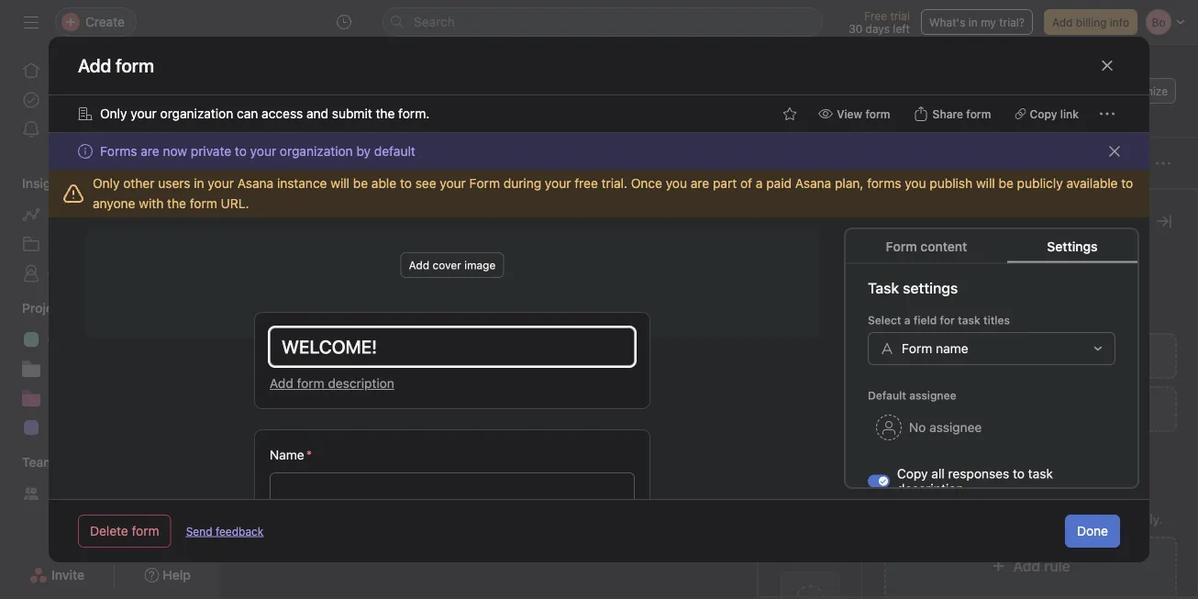 Task type: vqa. For each thing, say whether or not it's contained in the screenshot.
free on the top left of the page
yes



Task type: locate. For each thing, give the bounding box(es) containing it.
field inside button
[[947, 348, 973, 363]]

1 vertical spatial are
[[691, 176, 710, 191]]

1 vertical spatial rule
[[1045, 558, 1071, 575]]

your down priority,
[[1038, 308, 1065, 323]]

list link
[[339, 113, 376, 133]]

cross-functional project plan link
[[11, 325, 220, 354]]

with
[[139, 196, 164, 211]]

be
[[353, 176, 368, 191], [999, 176, 1014, 191]]

1 horizontal spatial work
[[1016, 512, 1045, 527]]

automatically.
[[1082, 512, 1163, 527]]

form inside dropdown button
[[902, 341, 933, 356]]

field left for
[[914, 313, 937, 326]]

0 horizontal spatial be
[[353, 176, 368, 191]]

collaborators
[[1021, 200, 1091, 213]]

trial?
[[1000, 16, 1025, 28]]

1 horizontal spatial you
[[905, 176, 927, 191]]

insights button
[[0, 174, 70, 193]]

organization up instance at the top left of page
[[280, 144, 353, 159]]

form down whatever
[[902, 341, 933, 356]]

only for only other users in your asana instance will be able to see your form during your free trial.  once you are part of a paid asana plan, forms you publish will be publicly available to anyone with the form url.
[[93, 176, 120, 191]]

share
[[1037, 84, 1067, 97], [933, 107, 964, 120]]

form down add section
[[297, 376, 325, 391]]

2 vertical spatial my
[[48, 486, 66, 501]]

1 vertical spatial in
[[194, 176, 204, 191]]

0 vertical spatial form
[[470, 176, 500, 191]]

0 horizontal spatial will
[[331, 176, 350, 191]]

1 horizontal spatial are
[[691, 176, 710, 191]]

organization up private
[[160, 106, 233, 121]]

only for only your organization can access and submit the form.
[[100, 106, 127, 121]]

0 horizontal spatial you
[[666, 176, 688, 191]]

fields down assignee
[[795, 276, 826, 289]]

name for task name
[[273, 200, 301, 213]]

my inside teams element
[[48, 486, 66, 501]]

no assignee button
[[868, 411, 991, 444]]

my left tasks
[[48, 92, 66, 107]]

for
[[940, 313, 955, 326]]

add down add section button
[[270, 376, 294, 391]]

of
[[741, 176, 753, 191]]

functional
[[88, 332, 146, 347]]

form right 'view'
[[866, 107, 891, 120]]

1 vertical spatial only
[[93, 176, 120, 191]]

0 vertical spatial are
[[141, 144, 159, 159]]

form left during
[[470, 176, 500, 191]]

2 vertical spatial form
[[902, 341, 933, 356]]

add down add a rule to get your work done automatically.
[[1014, 558, 1041, 575]]

your up forms
[[131, 106, 157, 121]]

send feedback link
[[186, 523, 264, 540]]

to down the track
[[1023, 308, 1035, 323]]

delete form button
[[78, 515, 171, 548]]

work inside time your work button
[[982, 402, 1011, 417]]

fields up task settings
[[885, 260, 925, 278]]

in inside button
[[969, 16, 978, 28]]

description down "section"
[[328, 376, 395, 391]]

assignee up no assignee "dropdown button"
[[910, 389, 957, 402]]

send feedback
[[186, 525, 264, 538]]

0 horizontal spatial task
[[289, 157, 311, 170]]

select
[[868, 313, 902, 326]]

only up the anyone
[[93, 176, 120, 191]]

are left part
[[691, 176, 710, 191]]

cross-
[[48, 332, 88, 347]]

my left first
[[48, 361, 66, 376]]

1 horizontal spatial copy
[[1030, 107, 1058, 120]]

0 horizontal spatial copy
[[898, 466, 929, 481]]

trial.
[[602, 176, 628, 191]]

share inside share form button
[[933, 107, 964, 120]]

add form description
[[270, 376, 395, 391]]

3 my from the top
[[48, 486, 66, 501]]

1 vertical spatial copy
[[898, 466, 929, 481]]

0 vertical spatial work
[[982, 402, 1011, 417]]

you up due
[[905, 176, 927, 191]]

share inside share button
[[1037, 84, 1067, 97]]

1 vertical spatial assignee
[[930, 419, 982, 435]]

form for form name
[[902, 341, 933, 356]]

1 horizontal spatial share
[[1037, 84, 1067, 97]]

1 horizontal spatial customize
[[1114, 84, 1169, 97]]

form
[[866, 107, 891, 120], [967, 107, 992, 120], [190, 196, 217, 211], [297, 376, 325, 391], [132, 524, 159, 539]]

copy all responses to task description
[[898, 466, 1054, 496]]

will right instance at the top left of page
[[331, 176, 350, 191]]

marketing
[[48, 391, 107, 406]]

1 horizontal spatial the
[[376, 106, 395, 121]]

1 vertical spatial customize
[[885, 210, 973, 232]]

0 horizontal spatial in
[[194, 176, 204, 191]]

instance
[[277, 176, 327, 191]]

form for form content
[[886, 239, 918, 254]]

the inside the only other users in your asana instance will be able to see your form during your free trial.  once you are part of a paid asana plan, forms you publish will be publicly available to anyone with the form url.
[[167, 196, 186, 211]]

1 vertical spatial form
[[886, 239, 918, 254]]

rule left "get"
[[922, 512, 945, 527]]

your up no assignee
[[952, 402, 979, 417]]

1 vertical spatial description
[[898, 481, 964, 496]]

a inside the only other users in your asana instance will be able to see your form during your free trial.  once you are part of a paid asana plan, forms you publish will be publicly available to anyone with the form url.
[[756, 176, 763, 191]]

add for add section
[[272, 330, 299, 347]]

add up instance at the top left of page
[[265, 157, 286, 170]]

task for select
[[958, 313, 981, 326]]

0 horizontal spatial name
[[273, 200, 301, 213]]

in left my
[[969, 16, 978, 28]]

copy for copy link
[[1030, 107, 1058, 120]]

my for my tasks
[[48, 92, 66, 107]]

free
[[865, 9, 888, 22]]

task for copy
[[1029, 466, 1054, 481]]

0 horizontal spatial work
[[982, 402, 1011, 417]]

1 horizontal spatial field
[[947, 348, 973, 363]]

0 vertical spatial only
[[100, 106, 127, 121]]

my workspace link
[[11, 479, 209, 509]]

anyone
[[93, 196, 135, 211]]

0 vertical spatial rule
[[922, 512, 945, 527]]

url.
[[221, 196, 249, 211]]

1 horizontal spatial description
[[898, 481, 964, 496]]

my for my first portfolio
[[48, 361, 66, 376]]

copy up rules
[[898, 466, 929, 481]]

copy down share button
[[1030, 107, 1058, 120]]

tasks
[[69, 92, 100, 107]]

my inside global element
[[48, 92, 66, 107]]

add form
[[78, 55, 154, 76]]

to left see
[[400, 176, 412, 191]]

add down rules
[[885, 512, 909, 527]]

home
[[48, 63, 83, 78]]

no
[[910, 419, 927, 435]]

1 horizontal spatial will
[[977, 176, 996, 191]]

0 horizontal spatial a
[[756, 176, 763, 191]]

share down bo button
[[933, 107, 964, 120]]

can
[[237, 106, 258, 121]]

assignee down the time your work
[[930, 419, 982, 435]]

share up copy link
[[1037, 84, 1067, 97]]

search button
[[383, 7, 823, 37]]

hide sidebar image
[[24, 15, 39, 29]]

close this dialog image
[[1101, 58, 1115, 73]]

goals
[[48, 266, 81, 281]]

are left now
[[141, 144, 159, 159]]

0 vertical spatial description
[[328, 376, 395, 391]]

form content
[[886, 239, 968, 254]]

form left the copy link button
[[967, 107, 992, 120]]

customize up form content
[[885, 210, 973, 232]]

task inside the add task button
[[289, 157, 311, 170]]

task right for
[[958, 313, 981, 326]]

rule
[[922, 512, 945, 527], [1045, 558, 1071, 575]]

task up instance at the top left of page
[[289, 157, 311, 170]]

the left the form.
[[376, 106, 395, 121]]

only inside the only other users in your asana instance will be able to see your form during your free trial.  once you are part of a paid asana plan, forms you publish will be publicly available to anyone with the form url.
[[93, 176, 120, 191]]

delete form
[[90, 524, 159, 539]]

goals link
[[11, 259, 209, 288]]

portfolios
[[48, 236, 104, 252]]

add cover image button
[[401, 252, 504, 278]]

rule inside button
[[1045, 558, 1071, 575]]

add down "select a field for task titles"
[[920, 348, 943, 363]]

be left the publicly
[[999, 176, 1014, 191]]

submit
[[332, 106, 372, 121]]

copy inside the copy link button
[[1030, 107, 1058, 120]]

will right publish
[[977, 176, 996, 191]]

form left the 'url.'
[[190, 196, 217, 211]]

add left "section"
[[272, 330, 299, 347]]

work left the done on the right bottom
[[1016, 512, 1045, 527]]

1 vertical spatial field
[[947, 348, 973, 363]]

see
[[416, 176, 437, 191]]

form left content
[[886, 239, 918, 254]]

bo
[[934, 84, 947, 97]]

asana up task
[[237, 176, 274, 191]]

0 vertical spatial organization
[[160, 106, 233, 121]]

projects
[[22, 301, 72, 316]]

your down overview link
[[250, 144, 276, 159]]

0 horizontal spatial fields
[[795, 276, 826, 289]]

1 horizontal spatial rule
[[1045, 558, 1071, 575]]

field
[[914, 313, 937, 326], [947, 348, 973, 363]]

name inside dropdown button
[[936, 341, 969, 356]]

add for add rule
[[1014, 558, 1041, 575]]

1 vertical spatial work
[[1016, 512, 1045, 527]]

be left able
[[353, 176, 368, 191]]

add form dialog
[[49, 37, 1150, 599]]

users
[[158, 176, 190, 191]]

copy for copy all responses to task description
[[898, 466, 929, 481]]

0 horizontal spatial organization
[[160, 106, 233, 121]]

1 horizontal spatial be
[[999, 176, 1014, 191]]

0 vertical spatial share
[[1037, 84, 1067, 97]]

all
[[932, 466, 945, 481]]

search list box
[[383, 7, 823, 37]]

description right "copy all responses to task description" switch
[[898, 481, 964, 496]]

field down for
[[947, 348, 973, 363]]

copy inside copy all responses to task description
[[898, 466, 929, 481]]

0 vertical spatial assignee
[[910, 389, 957, 402]]

in right users
[[194, 176, 204, 191]]

task up add a rule to get your work done automatically.
[[1029, 466, 1054, 481]]

1 horizontal spatial fields
[[885, 260, 925, 278]]

add section button
[[242, 322, 360, 355]]

forms are now private to your organization by default
[[100, 144, 416, 159]]

2 my from the top
[[48, 361, 66, 376]]

0 horizontal spatial share
[[933, 107, 964, 120]]

form for share form
[[967, 107, 992, 120]]

my down team
[[48, 486, 66, 501]]

available
[[1067, 176, 1118, 191]]

my for my workspace
[[48, 486, 66, 501]]

1 vertical spatial name
[[936, 341, 969, 356]]

1 vertical spatial organization
[[280, 144, 353, 159]]

asana up assignee
[[796, 176, 832, 191]]

only
[[100, 106, 127, 121], [93, 176, 120, 191]]

0 horizontal spatial field
[[914, 313, 937, 326]]

0 vertical spatial a
[[756, 176, 763, 191]]

my workspace
[[48, 486, 133, 501]]

2 horizontal spatial a
[[912, 512, 919, 527]]

feedback
[[216, 525, 264, 538]]

1 horizontal spatial organization
[[280, 144, 353, 159]]

0 horizontal spatial the
[[167, 196, 186, 211]]

form for add form description
[[297, 376, 325, 391]]

2 horizontal spatial task
[[1029, 466, 1054, 481]]

1 vertical spatial the
[[167, 196, 186, 211]]

a down rules
[[912, 512, 919, 527]]

0 vertical spatial task
[[289, 157, 311, 170]]

0 vertical spatial name
[[273, 200, 301, 213]]

add left the cover
[[409, 259, 430, 272]]

form right delete
[[132, 524, 159, 539]]

projects element
[[0, 292, 220, 446]]

add rule
[[1014, 558, 1071, 575]]

1 horizontal spatial name
[[936, 341, 969, 356]]

None text field
[[297, 62, 410, 95]]

a for add
[[912, 512, 919, 527]]

2 vertical spatial task
[[1029, 466, 1054, 481]]

field inside add form dialog
[[914, 313, 937, 326]]

1 vertical spatial my
[[48, 361, 66, 376]]

name down instance at the top left of page
[[273, 200, 301, 213]]

what's
[[930, 16, 966, 28]]

you right once
[[666, 176, 688, 191]]

row
[[220, 189, 1199, 223], [242, 222, 1177, 224], [220, 223, 1199, 257], [220, 256, 1199, 290], [220, 289, 1199, 323]]

only up forms
[[100, 106, 127, 121]]

by
[[357, 144, 371, 159]]

1 horizontal spatial asana
[[796, 176, 832, 191]]

rules
[[885, 484, 922, 502]]

1 vertical spatial share
[[933, 107, 964, 120]]

and
[[307, 106, 329, 121]]

assignee
[[910, 389, 957, 402], [930, 419, 982, 435]]

to right responses
[[1013, 466, 1025, 481]]

to
[[235, 144, 247, 159], [400, 176, 412, 191], [1122, 176, 1134, 191], [995, 288, 1006, 303], [1023, 308, 1035, 323], [1013, 466, 1025, 481], [948, 512, 960, 527]]

assignee inside "dropdown button"
[[930, 419, 982, 435]]

0 vertical spatial the
[[376, 106, 395, 121]]

private
[[191, 144, 231, 159]]

0 vertical spatial my
[[48, 92, 66, 107]]

customize up more actions image
[[1114, 84, 1169, 97]]

add for add field
[[920, 348, 943, 363]]

0 vertical spatial customize
[[1114, 84, 1169, 97]]

titles
[[984, 313, 1011, 326]]

task
[[289, 157, 311, 170], [958, 313, 981, 326], [1029, 466, 1054, 481]]

0 horizontal spatial rule
[[922, 512, 945, 527]]

1 horizontal spatial a
[[905, 313, 911, 326]]

1 horizontal spatial task
[[958, 313, 981, 326]]

2 vertical spatial a
[[912, 512, 919, 527]]

add section
[[272, 330, 353, 347]]

add for add a rule to get your work done automatically.
[[885, 512, 909, 527]]

my inside "link"
[[48, 361, 66, 376]]

task inside copy all responses to task description
[[1029, 466, 1054, 481]]

2 you from the left
[[905, 176, 927, 191]]

0 horizontal spatial asana
[[237, 176, 274, 191]]

1 vertical spatial task
[[958, 313, 981, 326]]

my tasks
[[48, 92, 100, 107]]

your inside button
[[952, 402, 979, 417]]

rule down the done on the right bottom
[[1045, 558, 1071, 575]]

work up no assignee
[[982, 402, 1011, 417]]

a right select
[[905, 313, 911, 326]]

global element
[[0, 45, 220, 155]]

insights element
[[0, 167, 220, 292]]

track
[[1010, 288, 1040, 303]]

portfolios link
[[11, 229, 209, 259]]

name down for
[[936, 341, 969, 356]]

bo button
[[930, 80, 952, 102]]

add for add task
[[265, 157, 286, 170]]

1 horizontal spatial in
[[969, 16, 978, 28]]

default
[[868, 389, 907, 402]]

1 will from the left
[[331, 176, 350, 191]]

1 my from the top
[[48, 92, 66, 107]]

use custom fields to track priority, cost, or whatever brings clarity to your workflow.
[[885, 288, 1137, 323]]

add for add form description
[[270, 376, 294, 391]]

customize button
[[1091, 78, 1177, 104]]

add for add billing info
[[1053, 16, 1073, 28]]

1 vertical spatial a
[[905, 313, 911, 326]]

due date
[[911, 200, 958, 213]]

add left billing
[[1053, 16, 1073, 28]]

settings
[[1048, 239, 1098, 254]]

0 vertical spatial field
[[914, 313, 937, 326]]

add a rule to get your work done automatically.
[[885, 512, 1163, 527]]

to up clarity
[[995, 288, 1006, 303]]

share for share form
[[933, 107, 964, 120]]

a right of
[[756, 176, 763, 191]]

custom
[[911, 288, 955, 303]]

no assignee
[[910, 419, 982, 435]]

plan,
[[835, 176, 864, 191]]

info
[[1111, 16, 1130, 28]]

now
[[163, 144, 187, 159]]

0 vertical spatial copy
[[1030, 107, 1058, 120]]

time your work button
[[885, 386, 1178, 432]]

the down users
[[167, 196, 186, 211]]

0 vertical spatial in
[[969, 16, 978, 28]]

your up the 'url.'
[[208, 176, 234, 191]]



Task type: describe. For each thing, give the bounding box(es) containing it.
assignee for default assignee
[[910, 389, 957, 402]]

in inside the only other users in your asana instance will be able to see your form during your free trial.  once you are part of a paid asana plan, forms you publish will be publicly available to anyone with the form url.
[[194, 176, 204, 191]]

more actions image
[[1101, 106, 1115, 121]]

my tasks link
[[11, 85, 209, 115]]

form inside the only other users in your asana instance will be able to see your form during your free trial.  once you are part of a paid asana plan, forms you publish will be publicly available to anyone with the form url.
[[470, 176, 500, 191]]

your inside use custom fields to track priority, cost, or whatever brings clarity to your workflow.
[[1038, 308, 1065, 323]]

insights
[[22, 176, 70, 191]]

select a field for task titles
[[868, 313, 1011, 326]]

reporting link
[[11, 200, 209, 229]]

default
[[374, 144, 416, 159]]

date
[[935, 200, 958, 213]]

copy link
[[1030, 107, 1079, 120]]

link
[[1061, 107, 1079, 120]]

billing
[[1077, 16, 1107, 28]]

view form button
[[811, 101, 899, 127]]

1 asana from the left
[[237, 176, 274, 191]]

to left "get"
[[948, 512, 960, 527]]

forms
[[868, 176, 902, 191]]

name for form name
[[936, 341, 969, 356]]

customize inside dropdown button
[[1114, 84, 1169, 97]]

form.
[[399, 106, 430, 121]]

inbox
[[48, 122, 80, 137]]

form for delete form
[[132, 524, 159, 539]]

brings
[[943, 308, 980, 323]]

time
[[920, 402, 949, 417]]

done
[[1078, 524, 1109, 539]]

form inside the only other users in your asana instance will be able to see your form during your free trial.  once you are part of a paid asana plan, forms you publish will be publicly available to anyone with the form url.
[[190, 196, 217, 211]]

workspace
[[69, 486, 133, 501]]

close details image
[[1157, 214, 1172, 229]]

your right "get"
[[987, 512, 1013, 527]]

form for view form
[[866, 107, 891, 120]]

cover
[[433, 259, 462, 272]]

once
[[631, 176, 663, 191]]

what's in my trial?
[[930, 16, 1025, 28]]

to down close image
[[1122, 176, 1134, 191]]

0 horizontal spatial are
[[141, 144, 159, 159]]

teams element
[[0, 446, 220, 512]]

assignee
[[802, 200, 849, 213]]

list
[[354, 115, 376, 130]]

0 horizontal spatial customize
[[885, 210, 973, 232]]

1 you from the left
[[666, 176, 688, 191]]

due
[[911, 200, 932, 213]]

Form Name text field
[[270, 328, 635, 366]]

2 asana from the left
[[796, 176, 832, 191]]

your left the free
[[545, 176, 571, 191]]

overview link
[[246, 113, 317, 133]]

whatever
[[885, 308, 939, 323]]

assignee for no assignee
[[930, 419, 982, 435]]

add for add cover image
[[409, 259, 430, 272]]

only other users in your asana instance will be able to see your form during your free trial.  once you are part of a paid asana plan, forms you publish will be publicly available to anyone with the form url.
[[93, 176, 1134, 211]]

close image
[[1108, 144, 1123, 159]]

are inside the only other users in your asana instance will be able to see your form during your free trial.  once you are part of a paid asana plan, forms you publish will be publicly available to anyone with the form url.
[[691, 176, 710, 191]]

cost,
[[1092, 288, 1121, 303]]

environment link
[[11, 413, 209, 442]]

left
[[893, 22, 911, 35]]

description inside copy all responses to task description
[[898, 481, 964, 496]]

invite button
[[17, 559, 97, 592]]

1 be from the left
[[353, 176, 368, 191]]

add billing info
[[1053, 16, 1130, 28]]

overview
[[261, 115, 317, 130]]

image
[[465, 259, 496, 272]]

reporting
[[48, 207, 106, 222]]

fields
[[959, 288, 991, 303]]

environment
[[48, 420, 122, 435]]

board
[[435, 115, 471, 130]]

task
[[246, 200, 270, 213]]

paid
[[767, 176, 792, 191]]

add task button
[[242, 151, 319, 176]]

home link
[[11, 56, 209, 85]]

30
[[849, 22, 863, 35]]

add field button
[[885, 333, 1178, 379]]

trial
[[891, 9, 911, 22]]

use
[[885, 288, 908, 303]]

marketing link
[[11, 384, 209, 413]]

add to starred image
[[783, 106, 798, 121]]

access
[[262, 106, 303, 121]]

name *
[[270, 447, 312, 463]]

2 will from the left
[[977, 176, 996, 191]]

0 horizontal spatial description
[[328, 376, 395, 391]]

my
[[981, 16, 997, 28]]

only your organization can access and submit the form.
[[100, 106, 430, 121]]

section
[[303, 330, 353, 347]]

default assignee
[[868, 389, 957, 402]]

priority,
[[1043, 288, 1088, 303]]

share form button
[[907, 101, 1000, 127]]

workflow.
[[1068, 308, 1124, 323]]

your right see
[[440, 176, 466, 191]]

responses
[[949, 466, 1010, 481]]

my first portfolio link
[[11, 354, 209, 384]]

time your work
[[920, 402, 1011, 417]]

share for share
[[1037, 84, 1067, 97]]

form name
[[902, 341, 969, 356]]

copy all responses to task description switch
[[868, 475, 890, 487]]

free
[[575, 176, 598, 191]]

send
[[186, 525, 213, 538]]

publish
[[930, 176, 973, 191]]

projects button
[[0, 299, 72, 318]]

2 be from the left
[[999, 176, 1014, 191]]

share button
[[1014, 78, 1075, 104]]

row containing task name
[[220, 189, 1199, 223]]

name
[[270, 447, 304, 463]]

add form description button
[[270, 376, 395, 391]]

or
[[1125, 288, 1137, 303]]

get
[[964, 512, 983, 527]]

a for select
[[905, 313, 911, 326]]

free trial 30 days left
[[849, 9, 911, 35]]

board link
[[420, 113, 471, 133]]

add billing info button
[[1045, 9, 1138, 35]]

done button
[[1066, 515, 1121, 548]]

to right private
[[235, 144, 247, 159]]

project
[[150, 332, 192, 347]]

to inside copy all responses to task description
[[1013, 466, 1025, 481]]



